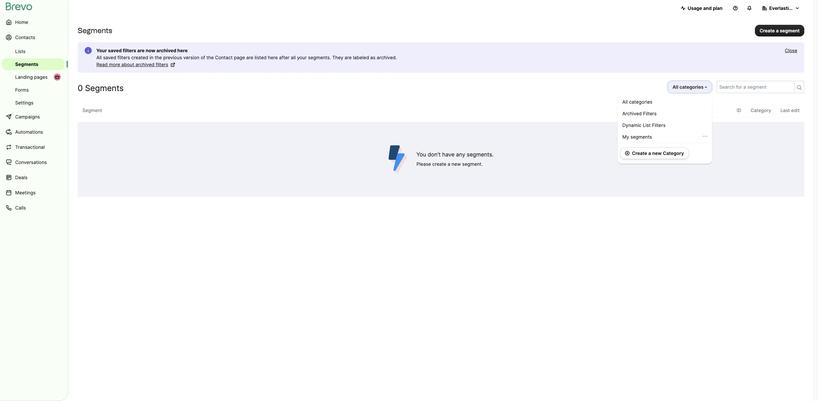 Task type: vqa. For each thing, say whether or not it's contained in the screenshot.
the left All categories
yes



Task type: describe. For each thing, give the bounding box(es) containing it.
more
[[109, 62, 120, 68]]

campaigns
[[15, 114, 40, 120]]

meetings
[[15, 190, 36, 196]]

archived filters
[[623, 111, 657, 117]]

segment
[[82, 108, 102, 113]]

0 vertical spatial filters
[[123, 48, 136, 53]]

0 horizontal spatial are
[[137, 48, 145, 53]]

conversations link
[[2, 155, 64, 170]]

0 vertical spatial segments
[[78, 26, 112, 35]]

1 vertical spatial filters
[[652, 122, 666, 128]]

all inside your saved filters are now archived here all saved filters created in the previous version of the contact page are listed here after all your segments. they are labeled as archived.
[[96, 55, 102, 60]]

deals link
[[2, 171, 64, 185]]

have
[[443, 151, 455, 158]]

everlasting
[[770, 5, 795, 11]]

create a new category button
[[620, 148, 689, 159]]

2 vertical spatial all
[[623, 99, 628, 105]]

home
[[15, 19, 28, 25]]

after
[[279, 55, 290, 60]]

0 horizontal spatial new
[[452, 161, 461, 167]]

create a segment
[[760, 28, 800, 33]]

contacts link
[[2, 30, 64, 44]]

my segments
[[623, 134, 653, 140]]

contacts
[[15, 34, 35, 40]]

create for create a new category
[[632, 151, 648, 156]]

plan
[[713, 5, 723, 11]]

you don't have any segments.
[[417, 151, 494, 158]]

contact
[[215, 55, 233, 60]]

segment
[[780, 28, 800, 33]]

settings
[[15, 100, 33, 106]]

0 vertical spatial here
[[177, 48, 188, 53]]

all inside button
[[673, 84, 679, 90]]

listed
[[255, 55, 267, 60]]

1 the from the left
[[155, 55, 162, 60]]

labeled
[[353, 55, 369, 60]]

create for create a segment
[[760, 28, 775, 33]]

last
[[781, 108, 790, 113]]

your
[[297, 55, 307, 60]]

1 vertical spatial saved
[[103, 55, 116, 60]]

archived.
[[377, 55, 397, 60]]

archived inside your saved filters are now archived here all saved filters created in the previous version of the contact page are listed here after all your segments. they are labeled as archived.
[[157, 48, 176, 53]]

usage and plan
[[688, 5, 723, 11]]

left___rvooi image
[[55, 75, 60, 79]]

page
[[234, 55, 245, 60]]

calls
[[15, 205, 26, 211]]

a for segment
[[776, 28, 779, 33]]

filters inside "read more about archived filters" link
[[156, 62, 168, 68]]

automations link
[[2, 125, 64, 139]]

everlasting ethereal
[[770, 5, 815, 11]]

as
[[371, 55, 376, 60]]

read more about archived filters link
[[96, 61, 175, 68]]

transactional link
[[2, 140, 64, 154]]

1 horizontal spatial are
[[246, 55, 253, 60]]

previous
[[163, 55, 182, 60]]

0 segments
[[78, 83, 124, 93]]

usage and plan button
[[676, 2, 728, 14]]

ethereal
[[796, 5, 815, 11]]

last edit
[[781, 108, 800, 113]]

0 horizontal spatial archived
[[136, 62, 155, 68]]

2 horizontal spatial are
[[345, 55, 352, 60]]

alert containing your saved filters are now archived here
[[78, 42, 805, 73]]

search button
[[795, 82, 805, 93]]

1 horizontal spatial category
[[751, 108, 772, 113]]

2 the from the left
[[207, 55, 214, 60]]

create a new category
[[632, 151, 684, 156]]

all categories inside 'all categories' button
[[673, 84, 704, 90]]

read
[[96, 62, 108, 68]]

pages
[[34, 74, 48, 80]]

create a segment button
[[755, 25, 805, 36]]

create
[[433, 161, 447, 167]]



Task type: locate. For each thing, give the bounding box(es) containing it.
2 vertical spatial a
[[448, 161, 451, 167]]

0 horizontal spatial categories
[[629, 99, 653, 105]]

my
[[623, 134, 630, 140]]

categories
[[680, 84, 704, 90], [629, 99, 653, 105]]

segments. inside your saved filters are now archived here all saved filters created in the previous version of the contact page are listed here after all your segments. they are labeled as archived.
[[308, 55, 331, 60]]

forms
[[15, 87, 29, 93]]

deals
[[15, 175, 27, 181]]

1 horizontal spatial categories
[[680, 84, 704, 90]]

saved
[[108, 48, 122, 53], [103, 55, 116, 60]]

2 horizontal spatial all
[[673, 84, 679, 90]]

version
[[183, 55, 200, 60]]

are right page at left
[[246, 55, 253, 60]]

a
[[776, 28, 779, 33], [649, 151, 651, 156], [448, 161, 451, 167]]

all categories
[[673, 84, 704, 90], [623, 99, 653, 105]]

1 horizontal spatial all categories
[[673, 84, 704, 90]]

filters
[[644, 111, 657, 117], [652, 122, 666, 128]]

0 horizontal spatial here
[[177, 48, 188, 53]]

id
[[737, 108, 742, 113]]

filters up created
[[123, 48, 136, 53]]

a down the have
[[448, 161, 451, 167]]

Search for a segment search field
[[717, 81, 793, 93]]

1 horizontal spatial archived
[[157, 48, 176, 53]]

all
[[96, 55, 102, 60], [673, 84, 679, 90], [623, 99, 628, 105]]

category
[[751, 108, 772, 113], [663, 151, 684, 156]]

here up version
[[177, 48, 188, 53]]

created
[[131, 55, 148, 60]]

segments. up segment.
[[467, 151, 494, 158]]

category inside "button"
[[663, 151, 684, 156]]

please
[[417, 161, 431, 167]]

all
[[291, 55, 296, 60]]

0 vertical spatial filters
[[644, 111, 657, 117]]

landing pages
[[15, 74, 48, 80]]

a inside create a new category "button"
[[649, 151, 651, 156]]

1 horizontal spatial here
[[268, 55, 278, 60]]

dynamic
[[623, 122, 642, 128]]

0 vertical spatial all categories
[[673, 84, 704, 90]]

0 horizontal spatial category
[[663, 151, 684, 156]]

filters down the previous on the top of the page
[[156, 62, 168, 68]]

landing pages link
[[2, 71, 64, 83]]

segments
[[631, 134, 653, 140]]

your saved filters are now archived here all saved filters created in the previous version of the contact page are listed here after all your segments. they are labeled as archived.
[[96, 48, 397, 60]]

saved right the "your"
[[108, 48, 122, 53]]

usage
[[688, 5, 703, 11]]

0
[[78, 83, 83, 93]]

the
[[155, 55, 162, 60], [207, 55, 214, 60]]

0 vertical spatial a
[[776, 28, 779, 33]]

all categories button
[[668, 81, 713, 93]]

forms link
[[2, 84, 64, 96]]

meetings link
[[2, 186, 64, 200]]

conversations
[[15, 160, 47, 165]]

segments
[[78, 26, 112, 35], [15, 61, 38, 67], [85, 83, 124, 93]]

a left segment on the top of the page
[[776, 28, 779, 33]]

don't
[[428, 151, 441, 158]]

here
[[177, 48, 188, 53], [268, 55, 278, 60]]

1 vertical spatial categories
[[629, 99, 653, 105]]

and
[[704, 5, 712, 11]]

0 vertical spatial category
[[751, 108, 772, 113]]

home link
[[2, 15, 64, 29]]

2 vertical spatial segments
[[85, 83, 124, 93]]

0 horizontal spatial segments.
[[308, 55, 331, 60]]

0 horizontal spatial the
[[155, 55, 162, 60]]

1 vertical spatial category
[[663, 151, 684, 156]]

a down segments
[[649, 151, 651, 156]]

filters right list
[[652, 122, 666, 128]]

1 horizontal spatial the
[[207, 55, 214, 60]]

1 horizontal spatial create
[[760, 28, 775, 33]]

list
[[643, 122, 651, 128]]

1 horizontal spatial segments.
[[467, 151, 494, 158]]

archived
[[157, 48, 176, 53], [136, 62, 155, 68]]

are up created
[[137, 48, 145, 53]]

you
[[417, 151, 426, 158]]

0 vertical spatial segments.
[[308, 55, 331, 60]]

alert
[[78, 42, 805, 73]]

a inside create a segment button
[[776, 28, 779, 33]]

0 horizontal spatial create
[[632, 151, 648, 156]]

0 vertical spatial create
[[760, 28, 775, 33]]

1 horizontal spatial all
[[623, 99, 628, 105]]

1 vertical spatial here
[[268, 55, 278, 60]]

saved up more
[[103, 55, 116, 60]]

segments link
[[2, 58, 64, 70]]

archived
[[623, 111, 642, 117]]

a for new
[[649, 151, 651, 156]]

landing
[[15, 74, 33, 80]]

automations
[[15, 129, 43, 135]]

1 horizontal spatial new
[[653, 151, 662, 156]]

create inside "button"
[[632, 151, 648, 156]]

please create a new segment.
[[417, 161, 483, 167]]

search image
[[798, 85, 802, 90]]

new inside "button"
[[653, 151, 662, 156]]

archived up the previous on the top of the page
[[157, 48, 176, 53]]

0 vertical spatial saved
[[108, 48, 122, 53]]

1 vertical spatial all
[[673, 84, 679, 90]]

filters up about
[[118, 55, 130, 60]]

read more about archived filters
[[96, 62, 168, 68]]

1 vertical spatial new
[[452, 161, 461, 167]]

0 vertical spatial all
[[96, 55, 102, 60]]

campaigns link
[[2, 110, 64, 124]]

close
[[785, 48, 798, 53]]

1 vertical spatial filters
[[118, 55, 130, 60]]

are right they
[[345, 55, 352, 60]]

transactional
[[15, 144, 45, 150]]

1 vertical spatial archived
[[136, 62, 155, 68]]

0 vertical spatial archived
[[157, 48, 176, 53]]

calls link
[[2, 201, 64, 215]]

segments down read
[[85, 83, 124, 93]]

create left segment on the top of the page
[[760, 28, 775, 33]]

the right in
[[155, 55, 162, 60]]

1 vertical spatial all categories
[[623, 99, 653, 105]]

now
[[146, 48, 155, 53]]

everlasting ethereal button
[[758, 2, 815, 14]]

close link
[[785, 47, 798, 54]]

categories inside button
[[680, 84, 704, 90]]

0 vertical spatial new
[[653, 151, 662, 156]]

2 horizontal spatial a
[[776, 28, 779, 33]]

archived down created
[[136, 62, 155, 68]]

create
[[760, 28, 775, 33], [632, 151, 648, 156]]

1 vertical spatial segments.
[[467, 151, 494, 158]]

about
[[122, 62, 134, 68]]

any
[[456, 151, 466, 158]]

0 horizontal spatial a
[[448, 161, 451, 167]]

settings link
[[2, 97, 64, 109]]

1 vertical spatial segments
[[15, 61, 38, 67]]

new
[[653, 151, 662, 156], [452, 161, 461, 167]]

0 vertical spatial categories
[[680, 84, 704, 90]]

0 horizontal spatial all categories
[[623, 99, 653, 105]]

filters up list
[[644, 111, 657, 117]]

1 horizontal spatial a
[[649, 151, 651, 156]]

filters
[[123, 48, 136, 53], [118, 55, 130, 60], [156, 62, 168, 68]]

segments up the "your"
[[78, 26, 112, 35]]

create down segments
[[632, 151, 648, 156]]

are
[[137, 48, 145, 53], [246, 55, 253, 60], [345, 55, 352, 60]]

of
[[201, 55, 205, 60]]

segments.
[[308, 55, 331, 60], [467, 151, 494, 158]]

lists
[[15, 49, 25, 54]]

1 vertical spatial create
[[632, 151, 648, 156]]

2 vertical spatial filters
[[156, 62, 168, 68]]

segments up landing
[[15, 61, 38, 67]]

in
[[150, 55, 153, 60]]

create inside button
[[760, 28, 775, 33]]

segments. right your at the left top
[[308, 55, 331, 60]]

dynamic list filters
[[623, 122, 666, 128]]

your
[[96, 48, 107, 53]]

they
[[333, 55, 344, 60]]

0 horizontal spatial all
[[96, 55, 102, 60]]

here left after
[[268, 55, 278, 60]]

segment.
[[463, 161, 483, 167]]

lists link
[[2, 46, 64, 57]]

the right of
[[207, 55, 214, 60]]

1 vertical spatial a
[[649, 151, 651, 156]]

edit
[[792, 108, 800, 113]]



